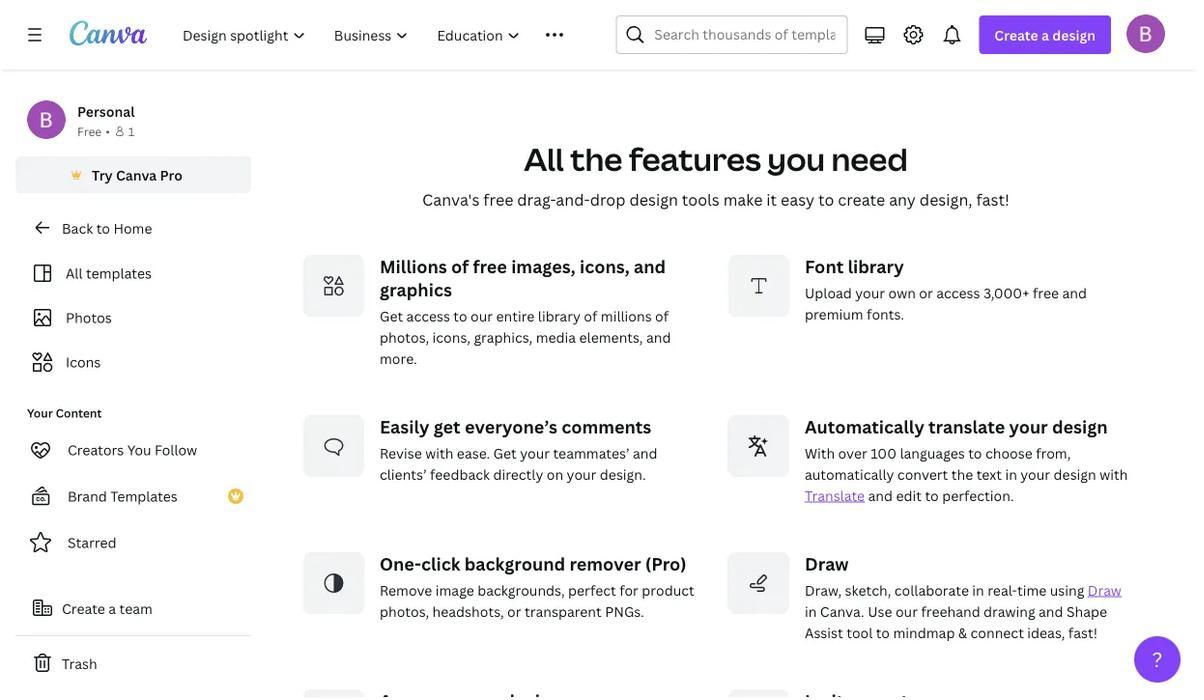 Task type: describe. For each thing, give the bounding box(es) containing it.
all the features you need canva's free drag-and-drop design tools make it easy to create any design, fast!
[[422, 138, 1010, 210]]

tool
[[847, 624, 873, 642]]

to right edit
[[925, 487, 939, 505]]

and down millions
[[646, 328, 671, 347]]

or inside one-click background remover (pro) remove image backgrounds, perfect for product photos, headshots, or transparent pngs.
[[507, 603, 521, 621]]

Search search field
[[655, 16, 835, 53]]

get
[[434, 415, 461, 439]]

you
[[767, 138, 825, 180]]

millions
[[601, 307, 652, 325]]

brand
[[68, 487, 107, 506]]

images,
[[511, 255, 576, 278]]

and inside draw draw, sketch, collaborate in real-time using draw in canva. use our freehand drawing and shape assist tool to mindmap & connect ideas, fast!
[[1039, 603, 1063, 621]]

font
[[805, 255, 844, 278]]

creators you follow
[[68, 441, 197, 459]]

creators
[[68, 441, 124, 459]]

any
[[889, 190, 916, 210]]

convert
[[898, 465, 948, 484]]

0 horizontal spatial in
[[805, 603, 817, 621]]

access inside millions of free images, icons, and graphics get access to our entire library of millions of photos, icons, graphics, media elements, and more.
[[406, 307, 450, 325]]

try
[[92, 166, 113, 184]]

&
[[958, 624, 967, 642]]

access inside font library upload your own or access 3,000+ free and premium fonts.
[[936, 284, 980, 302]]

starred link
[[15, 524, 251, 562]]

connect
[[971, 624, 1024, 642]]

your content
[[27, 405, 102, 421]]

mindmap
[[893, 624, 955, 642]]

fast! inside all the features you need canva's free drag-and-drop design tools make it easy to create any design, fast!
[[976, 190, 1010, 210]]

one-click background remover (pro) image
[[302, 553, 364, 615]]

design inside all the features you need canva's free drag-and-drop design tools make it easy to create any design, fast!
[[629, 190, 678, 210]]

follow
[[155, 441, 197, 459]]

? button
[[1134, 637, 1181, 683]]

graphics
[[380, 278, 452, 302]]

own
[[889, 284, 916, 302]]

remover
[[570, 552, 641, 576]]

personal
[[77, 102, 135, 120]]

you
[[127, 441, 151, 459]]

create for create a team
[[62, 600, 105, 618]]

canva's
[[422, 190, 480, 210]]

photos, inside millions of free images, icons, and graphics get access to our entire library of millions of photos, icons, graphics, media elements, and more.
[[380, 328, 429, 347]]

creators you follow link
[[15, 431, 251, 470]]

shape
[[1067, 603, 1107, 621]]

library inside font library upload your own or access 3,000+ free and premium fonts.
[[848, 255, 904, 278]]

all for the
[[524, 138, 564, 180]]

create a design
[[995, 26, 1096, 44]]

easy
[[781, 190, 815, 210]]

collaborate
[[895, 581, 969, 600]]

back to home link
[[15, 209, 251, 247]]

with
[[805, 444, 835, 462]]

with inside automatically translate your design with over 100 languages to choose from, automatically convert the text in your design with translate and edit to perfection.
[[1100, 465, 1128, 484]]

icons
[[66, 353, 101, 372]]

premium
[[805, 305, 864, 323]]

your up "choose" on the right bottom of page
[[1009, 415, 1048, 439]]

your up directly
[[520, 444, 550, 462]]

home
[[113, 219, 152, 237]]

your down from, at the right bottom of page
[[1021, 465, 1050, 484]]

to inside draw draw, sketch, collaborate in real-time using draw in canva. use our freehand drawing and shape assist tool to mindmap & connect ideas, fast!
[[876, 624, 890, 642]]

comments
[[562, 415, 651, 439]]

free inside all the features you need canva's free drag-and-drop design tools make it easy to create any design, fast!
[[483, 190, 513, 210]]

2 horizontal spatial of
[[655, 307, 669, 325]]

photos, inside one-click background remover (pro) remove image backgrounds, perfect for product photos, headshots, or transparent pngs.
[[380, 603, 429, 621]]

media
[[536, 328, 576, 347]]

headshots,
[[432, 603, 504, 621]]

drawing
[[984, 603, 1035, 621]]

canva
[[116, 166, 157, 184]]

get for graphics
[[380, 307, 403, 325]]

ease.
[[457, 444, 490, 462]]

a for team
[[109, 600, 116, 618]]

library inside millions of free images, icons, and graphics get access to our entire library of millions of photos, icons, graphics, media elements, and more.
[[538, 307, 581, 325]]

draw link
[[1088, 581, 1122, 600]]

to inside millions of free images, icons, and graphics get access to our entire library of millions of photos, icons, graphics, media elements, and more.
[[454, 307, 467, 325]]

pro
[[160, 166, 183, 184]]

product
[[642, 581, 694, 600]]

click
[[421, 552, 460, 576]]

to right back
[[96, 219, 110, 237]]

templates
[[86, 264, 152, 283]]

millions of free images, icons, and graphics image
[[302, 255, 364, 317]]

perfect
[[568, 581, 616, 600]]

directly
[[493, 465, 543, 484]]

draw image
[[728, 553, 789, 615]]

elements,
[[579, 328, 643, 347]]

create a team
[[62, 600, 153, 618]]

create a design button
[[979, 15, 1111, 54]]

100
[[871, 444, 897, 462]]

translate link
[[805, 487, 865, 505]]

and-
[[556, 190, 590, 210]]

your down teammates'
[[567, 465, 597, 484]]

design down from, at the right bottom of page
[[1054, 465, 1096, 484]]

design.
[[600, 465, 646, 484]]

try canva pro
[[92, 166, 183, 184]]

back to home
[[62, 219, 152, 237]]

back
[[62, 219, 93, 237]]

starred
[[68, 534, 117, 552]]

0 vertical spatial icons,
[[580, 255, 630, 278]]

and up millions
[[634, 255, 666, 278]]

the inside all the features you need canva's free drag-and-drop design tools make it easy to create any design, fast!
[[570, 138, 623, 180]]

tools
[[682, 190, 720, 210]]

a for design
[[1042, 26, 1049, 44]]

fast! inside draw draw, sketch, collaborate in real-time using draw in canva. use our freehand drawing and shape assist tool to mindmap & connect ideas, fast!
[[1069, 624, 1098, 642]]

graphics,
[[474, 328, 533, 347]]

choose
[[986, 444, 1033, 462]]

ideas,
[[1027, 624, 1065, 642]]

fonts.
[[867, 305, 904, 323]]

one-
[[380, 552, 421, 576]]

your
[[27, 405, 53, 421]]



Task type: locate. For each thing, give the bounding box(es) containing it.
fast! right design,
[[976, 190, 1010, 210]]

0 vertical spatial free
[[483, 190, 513, 210]]

design up from, at the right bottom of page
[[1052, 415, 1108, 439]]

1 horizontal spatial create
[[995, 26, 1038, 44]]

1 vertical spatial free
[[473, 255, 507, 278]]

and up ideas,
[[1039, 603, 1063, 621]]

everyone's
[[465, 415, 557, 439]]

0 vertical spatial all
[[524, 138, 564, 180]]

design inside dropdown button
[[1053, 26, 1096, 44]]

1 vertical spatial access
[[406, 307, 450, 325]]

2 horizontal spatial in
[[1005, 465, 1017, 484]]

1 photos, from the top
[[380, 328, 429, 347]]

over
[[838, 444, 867, 462]]

1 vertical spatial icons,
[[432, 328, 471, 347]]

draw up the draw,
[[805, 552, 849, 576]]

free left drag-
[[483, 190, 513, 210]]

free inside font library upload your own or access 3,000+ free and premium fonts.
[[1033, 284, 1059, 302]]

free
[[77, 123, 102, 139]]

with inside easily get everyone's comments revise with ease. get your teammates' and clients' feedback directly on your design.
[[425, 444, 454, 462]]

1 horizontal spatial access
[[936, 284, 980, 302]]

in inside automatically translate your design with over 100 languages to choose from, automatically convert the text in your design with translate and edit to perfection.
[[1005, 465, 1017, 484]]

a
[[1042, 26, 1049, 44], [109, 600, 116, 618]]

0 horizontal spatial our
[[471, 307, 493, 325]]

easily get everyone's comments revise with ease. get your teammates' and clients' feedback directly on your design.
[[380, 415, 658, 484]]

templates
[[110, 487, 178, 506]]

0 horizontal spatial get
[[380, 307, 403, 325]]

0 horizontal spatial fast!
[[976, 190, 1010, 210]]

and inside automatically translate your design with over 100 languages to choose from, automatically convert the text in your design with translate and edit to perfection.
[[868, 487, 893, 505]]

assist
[[805, 624, 843, 642]]

3,000+
[[984, 284, 1030, 302]]

all inside all the features you need canva's free drag-and-drop design tools make it easy to create any design, fast!
[[524, 138, 564, 180]]

one-click background remover (pro) remove image backgrounds, perfect for product photos, headshots, or transparent pngs.
[[380, 552, 694, 621]]

None search field
[[616, 15, 848, 54]]

1 vertical spatial all
[[66, 264, 83, 283]]

and left edit
[[868, 487, 893, 505]]

0 vertical spatial the
[[570, 138, 623, 180]]

the inside automatically translate your design with over 100 languages to choose from, automatically convert the text in your design with translate and edit to perfection.
[[952, 465, 973, 484]]

our inside draw draw, sketch, collaborate in real-time using draw in canva. use our freehand drawing and shape assist tool to mindmap & connect ideas, fast!
[[896, 603, 918, 621]]

your
[[855, 284, 885, 302], [1009, 415, 1048, 439], [520, 444, 550, 462], [567, 465, 597, 484], [1021, 465, 1050, 484]]

library up own
[[848, 255, 904, 278]]

1 vertical spatial a
[[109, 600, 116, 618]]

all left templates
[[66, 264, 83, 283]]

draw
[[805, 552, 849, 576], [1088, 581, 1122, 600]]

1 horizontal spatial icons,
[[580, 255, 630, 278]]

your inside font library upload your own or access 3,000+ free and premium fonts.
[[855, 284, 885, 302]]

0 horizontal spatial access
[[406, 307, 450, 325]]

0 horizontal spatial a
[[109, 600, 116, 618]]

create for create a design
[[995, 26, 1038, 44]]

1 horizontal spatial or
[[919, 284, 933, 302]]

2 vertical spatial free
[[1033, 284, 1059, 302]]

0 vertical spatial photos,
[[380, 328, 429, 347]]

access left 3,000+
[[936, 284, 980, 302]]

draw draw, sketch, collaborate in real-time using draw in canva. use our freehand drawing and shape assist tool to mindmap & connect ideas, fast!
[[805, 552, 1122, 642]]

0 horizontal spatial all
[[66, 264, 83, 283]]

1 horizontal spatial the
[[952, 465, 973, 484]]

access down graphics
[[406, 307, 450, 325]]

entire
[[496, 307, 535, 325]]

need
[[832, 138, 908, 180]]

upload
[[805, 284, 852, 302]]

font library image
[[728, 255, 789, 317]]

1 vertical spatial in
[[972, 581, 984, 600]]

create inside 'create a design' dropdown button
[[995, 26, 1038, 44]]

and inside easily get everyone's comments revise with ease. get your teammates' and clients' feedback directly on your design.
[[633, 444, 658, 462]]

canva.
[[820, 603, 865, 621]]

get for ease.
[[493, 444, 517, 462]]

2 photos, from the top
[[380, 603, 429, 621]]

millions of free images, icons, and graphics get access to our entire library of millions of photos, icons, graphics, media elements, and more.
[[380, 255, 671, 368]]

all up drag-
[[524, 138, 564, 180]]

our
[[471, 307, 493, 325], [896, 603, 918, 621]]

remove
[[380, 581, 432, 600]]

design,
[[920, 190, 973, 210]]

1 vertical spatial the
[[952, 465, 973, 484]]

it
[[767, 190, 777, 210]]

0 vertical spatial in
[[1005, 465, 1017, 484]]

free
[[483, 190, 513, 210], [473, 255, 507, 278], [1033, 284, 1059, 302]]

0 vertical spatial fast!
[[976, 190, 1010, 210]]

teammates'
[[553, 444, 630, 462]]

1 vertical spatial get
[[493, 444, 517, 462]]

1 vertical spatial photos,
[[380, 603, 429, 621]]

1 horizontal spatial in
[[972, 581, 984, 600]]

0 horizontal spatial icons,
[[432, 328, 471, 347]]

1 horizontal spatial a
[[1042, 26, 1049, 44]]

create inside create a team button
[[62, 600, 105, 618]]

0 vertical spatial get
[[380, 307, 403, 325]]

1 vertical spatial draw
[[1088, 581, 1122, 600]]

to left entire
[[454, 307, 467, 325]]

real-
[[988, 581, 1017, 600]]

easily get everyone's comments image
[[302, 416, 364, 477]]

create a team button
[[15, 589, 251, 628]]

0 horizontal spatial or
[[507, 603, 521, 621]]

freehand
[[921, 603, 980, 621]]

font library upload your own or access 3,000+ free and premium fonts.
[[805, 255, 1087, 323]]

the up drop
[[570, 138, 623, 180]]

use
[[868, 603, 892, 621]]

0 horizontal spatial the
[[570, 138, 623, 180]]

1 vertical spatial our
[[896, 603, 918, 621]]

free right 3,000+
[[1033, 284, 1059, 302]]

get inside millions of free images, icons, and graphics get access to our entire library of millions of photos, icons, graphics, media elements, and more.
[[380, 307, 403, 325]]

in left real-
[[972, 581, 984, 600]]

free left images,
[[473, 255, 507, 278]]

top level navigation element
[[170, 15, 573, 54], [170, 15, 569, 54]]

in down "choose" on the right bottom of page
[[1005, 465, 1017, 484]]

0 vertical spatial draw
[[805, 552, 849, 576]]

1 vertical spatial with
[[1100, 465, 1128, 484]]

image
[[436, 581, 474, 600]]

2 vertical spatial in
[[805, 603, 817, 621]]

on
[[547, 465, 563, 484]]

icons, up millions
[[580, 255, 630, 278]]

1 vertical spatial library
[[538, 307, 581, 325]]

automatically translate your design with over 100 languages to choose from, automatically convert the text in your design with translate and edit to perfection.
[[805, 415, 1128, 505]]

get inside easily get everyone's comments revise with ease. get your teammates' and clients' feedback directly on your design.
[[493, 444, 517, 462]]

or down "backgrounds,"
[[507, 603, 521, 621]]

design left bob builder image on the right top of the page
[[1053, 26, 1096, 44]]

a inside dropdown button
[[1042, 26, 1049, 44]]

library
[[848, 255, 904, 278], [538, 307, 581, 325]]

perfection.
[[942, 487, 1014, 505]]

icons, left graphics,
[[432, 328, 471, 347]]

our up graphics,
[[471, 307, 493, 325]]

photos link
[[27, 300, 240, 336]]

or right own
[[919, 284, 933, 302]]

trash link
[[15, 645, 251, 683]]

0 vertical spatial access
[[936, 284, 980, 302]]

0 vertical spatial our
[[471, 307, 493, 325]]

trash
[[62, 655, 97, 673]]

automatically
[[805, 465, 894, 484]]

1 horizontal spatial our
[[896, 603, 918, 621]]

1 horizontal spatial draw
[[1088, 581, 1122, 600]]

library up media
[[538, 307, 581, 325]]

0 horizontal spatial draw
[[805, 552, 849, 576]]

0 vertical spatial with
[[425, 444, 454, 462]]

languages
[[900, 444, 965, 462]]

0 vertical spatial library
[[848, 255, 904, 278]]

photos,
[[380, 328, 429, 347], [380, 603, 429, 621]]

content
[[56, 405, 102, 421]]

1 vertical spatial fast!
[[1069, 624, 1098, 642]]

0 vertical spatial create
[[995, 26, 1038, 44]]

create
[[838, 190, 885, 210]]

brand templates
[[68, 487, 178, 506]]

0 horizontal spatial of
[[451, 255, 469, 278]]

?
[[1152, 646, 1163, 673]]

photos, up more. on the bottom left of page
[[380, 328, 429, 347]]

get down graphics
[[380, 307, 403, 325]]

free •
[[77, 123, 110, 139]]

to right easy
[[818, 190, 834, 210]]

1 horizontal spatial library
[[848, 255, 904, 278]]

0 horizontal spatial library
[[538, 307, 581, 325]]

all
[[524, 138, 564, 180], [66, 264, 83, 283]]

to up text on the right bottom of the page
[[968, 444, 982, 462]]

free inside millions of free images, icons, and graphics get access to our entire library of millions of photos, icons, graphics, media elements, and more.
[[473, 255, 507, 278]]

to inside all the features you need canva's free drag-and-drop design tools make it easy to create any design, fast!
[[818, 190, 834, 210]]

1 horizontal spatial get
[[493, 444, 517, 462]]

1 vertical spatial create
[[62, 600, 105, 618]]

fast!
[[976, 190, 1010, 210], [1069, 624, 1098, 642]]

millions
[[380, 255, 447, 278]]

1 horizontal spatial all
[[524, 138, 564, 180]]

design
[[1053, 26, 1096, 44], [629, 190, 678, 210], [1052, 415, 1108, 439], [1054, 465, 1096, 484]]

sketch,
[[845, 581, 891, 600]]

in down the draw,
[[805, 603, 817, 621]]

fast! down shape
[[1069, 624, 1098, 642]]

get
[[380, 307, 403, 325], [493, 444, 517, 462]]

time
[[1017, 581, 1047, 600]]

and inside font library upload your own or access 3,000+ free and premium fonts.
[[1062, 284, 1087, 302]]

drop
[[590, 190, 626, 210]]

a inside button
[[109, 600, 116, 618]]

draw up shape
[[1088, 581, 1122, 600]]

and right 3,000+
[[1062, 284, 1087, 302]]

for
[[620, 581, 639, 600]]

more.
[[380, 349, 417, 368]]

0 horizontal spatial with
[[425, 444, 454, 462]]

0 horizontal spatial create
[[62, 600, 105, 618]]

design right drop
[[629, 190, 678, 210]]

team
[[119, 600, 153, 618]]

our inside millions of free images, icons, and graphics get access to our entire library of millions of photos, icons, graphics, media elements, and more.
[[471, 307, 493, 325]]

from,
[[1036, 444, 1071, 462]]

of
[[451, 255, 469, 278], [584, 307, 598, 325], [655, 307, 669, 325]]

or inside font library upload your own or access 3,000+ free and premium fonts.
[[919, 284, 933, 302]]

make
[[723, 190, 763, 210]]

0 vertical spatial a
[[1042, 26, 1049, 44]]

photos, down remove
[[380, 603, 429, 621]]

to down use at right bottom
[[876, 624, 890, 642]]

get up directly
[[493, 444, 517, 462]]

access
[[936, 284, 980, 302], [406, 307, 450, 325]]

1 horizontal spatial with
[[1100, 465, 1128, 484]]

1 horizontal spatial fast!
[[1069, 624, 1098, 642]]

your up fonts. on the top right
[[855, 284, 885, 302]]

translate
[[805, 487, 865, 505]]

clients'
[[380, 465, 427, 484]]

automatically translate your design image
[[728, 416, 789, 477]]

automatically
[[805, 415, 925, 439]]

in
[[1005, 465, 1017, 484], [972, 581, 984, 600], [805, 603, 817, 621]]

icons,
[[580, 255, 630, 278], [432, 328, 471, 347]]

or
[[919, 284, 933, 302], [507, 603, 521, 621]]

0 vertical spatial or
[[919, 284, 933, 302]]

•
[[106, 123, 110, 139]]

icons link
[[27, 344, 240, 381]]

revise
[[380, 444, 422, 462]]

our right use at right bottom
[[896, 603, 918, 621]]

feedback
[[430, 465, 490, 484]]

1 horizontal spatial of
[[584, 307, 598, 325]]

all for templates
[[66, 264, 83, 283]]

transparent
[[525, 603, 602, 621]]

the up perfection.
[[952, 465, 973, 484]]

bob builder image
[[1127, 14, 1165, 53]]

and up design.
[[633, 444, 658, 462]]

1 vertical spatial or
[[507, 603, 521, 621]]

text
[[977, 465, 1002, 484]]

using
[[1050, 581, 1085, 600]]



Task type: vqa. For each thing, say whether or not it's contained in the screenshot.


